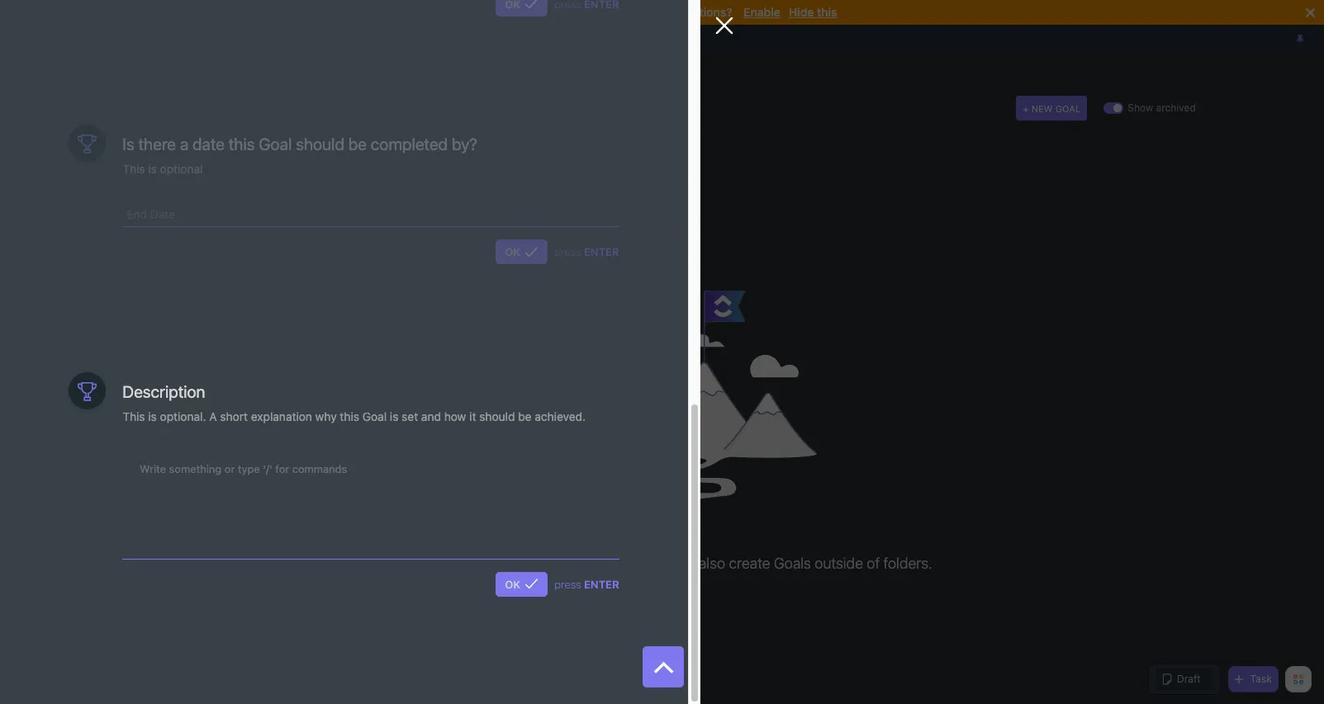 Task type: vqa. For each thing, say whether or not it's contained in the screenshot.
want
yes



Task type: locate. For each thing, give the bounding box(es) containing it.
in
[[532, 555, 544, 573]]

can
[[672, 555, 695, 573]]

show
[[1128, 102, 1154, 114], [170, 148, 198, 161]]

you
[[643, 555, 668, 573]]

0 vertical spatial this
[[817, 5, 838, 19]]

2 is from the left
[[390, 410, 399, 424]]

enter
[[584, 246, 620, 259], [584, 578, 620, 592]]

show for show archived
[[1128, 102, 1154, 114]]

1 horizontal spatial should
[[479, 410, 515, 424]]

task
[[1251, 674, 1273, 686]]

goals right create
[[774, 555, 811, 573]]

why
[[315, 410, 337, 424]]

0 horizontal spatial goals
[[467, 555, 505, 573]]

1 horizontal spatial is
[[390, 410, 399, 424]]

archived
[[1157, 102, 1196, 114]]

dialog
[[0, 0, 734, 705]]

0 horizontal spatial be
[[349, 135, 367, 154]]

1 vertical spatial be
[[518, 410, 532, 424]]

notifications?
[[659, 5, 733, 19]]

1 vertical spatial show
[[170, 148, 198, 161]]

1 horizontal spatial goals
[[774, 555, 811, 573]]

outside
[[815, 555, 864, 573]]

1 enter from the top
[[584, 246, 620, 259]]

goal right new
[[1056, 103, 1081, 114]]

goal left set
[[363, 410, 387, 424]]

0 horizontal spatial this
[[229, 135, 255, 154]]

be
[[349, 135, 367, 154], [518, 410, 532, 424]]

0 horizontal spatial goal
[[259, 135, 292, 154]]

press
[[555, 246, 582, 259], [555, 578, 582, 592]]

ok button
[[496, 240, 548, 265], [496, 573, 548, 597]]

2 horizontal spatial this
[[817, 5, 838, 19]]

folders
[[547, 555, 592, 573]]

this
[[817, 5, 838, 19], [229, 135, 255, 154], [340, 410, 359, 424]]

0 vertical spatial enter
[[584, 246, 620, 259]]

goal right folders
[[259, 135, 292, 154]]

2 horizontal spatial goal
[[1056, 103, 1081, 114]]

and
[[421, 410, 441, 424]]

create
[[729, 555, 771, 573]]

1 horizontal spatial goal
[[363, 410, 387, 424]]

to
[[558, 5, 569, 19]]

be left the completed in the top left of the page
[[349, 135, 367, 154]]

it
[[470, 410, 476, 424]]

2 press enter from the top
[[555, 578, 620, 592]]

0 vertical spatial ok
[[505, 246, 521, 259]]

this right the date
[[229, 135, 255, 154]]

a
[[180, 135, 189, 154]]

you
[[505, 5, 525, 19]]

0 vertical spatial should
[[296, 135, 345, 154]]

show folders
[[170, 148, 238, 161]]

ok
[[505, 246, 521, 259], [505, 578, 521, 592]]

0 vertical spatial be
[[349, 135, 367, 154]]

1 vertical spatial press enter
[[555, 578, 620, 592]]

goal
[[1056, 103, 1081, 114], [259, 135, 292, 154], [363, 410, 387, 424]]

0 vertical spatial ok button
[[496, 240, 548, 265]]

be left achieved.
[[518, 410, 532, 424]]

goals
[[467, 555, 505, 573], [774, 555, 811, 573]]

1 press enter from the top
[[555, 246, 620, 259]]

goals left are
[[467, 555, 505, 573]]

press enter
[[555, 246, 620, 259], [555, 578, 620, 592]]

this right why
[[340, 410, 359, 424]]

of
[[867, 555, 880, 573]]

show left folders
[[170, 148, 198, 161]]

optional.
[[160, 410, 206, 424]]

is
[[148, 410, 157, 424], [390, 410, 399, 424]]

also
[[699, 555, 726, 573]]

1 vertical spatial ok button
[[496, 573, 548, 597]]

0 vertical spatial show
[[1128, 102, 1154, 114]]

goal inside description this is optional. a short explanation why this goal is set and how it should be achieved.
[[363, 410, 387, 424]]

0 vertical spatial press enter
[[555, 246, 620, 259]]

enable
[[572, 5, 608, 19]]

0 horizontal spatial show
[[170, 148, 198, 161]]

1 horizontal spatial this
[[340, 410, 359, 424]]

show left archived
[[1128, 102, 1154, 114]]

is
[[123, 135, 134, 154]]

this right hide
[[817, 5, 838, 19]]

1 vertical spatial press
[[555, 578, 582, 592]]

1 horizontal spatial show
[[1128, 102, 1154, 114]]

+ new goal
[[1023, 103, 1081, 114]]

date
[[193, 135, 225, 154]]

hide
[[789, 5, 814, 19]]

0 vertical spatial press
[[555, 246, 582, 259]]

2 vertical spatial this
[[340, 410, 359, 424]]

are
[[508, 555, 529, 573]]

1 vertical spatial ok
[[505, 578, 521, 592]]

2 vertical spatial goal
[[363, 410, 387, 424]]

should
[[296, 135, 345, 154], [479, 410, 515, 424]]

this
[[123, 410, 145, 424]]

is right "this" in the bottom left of the page
[[148, 410, 157, 424]]

1 horizontal spatial be
[[518, 410, 532, 424]]

1 vertical spatial enter
[[584, 578, 620, 592]]

is left set
[[390, 410, 399, 424]]

0 horizontal spatial is
[[148, 410, 157, 424]]

1 vertical spatial should
[[479, 410, 515, 424]]



Task type: describe. For each thing, give the bounding box(es) containing it.
2 enter from the top
[[584, 578, 620, 592]]

achieved.
[[535, 410, 586, 424]]

+
[[1023, 103, 1029, 114]]

a
[[209, 410, 217, 424]]

0 horizontal spatial should
[[296, 135, 345, 154]]

by?
[[452, 135, 478, 154]]

how
[[444, 410, 466, 424]]

do you want to enable browser notifications? enable hide this
[[487, 5, 838, 19]]

folders.
[[884, 555, 933, 573]]

press enter for first the ok button from the bottom
[[555, 578, 620, 592]]

1 goals from the left
[[467, 555, 505, 573]]

1 press from the top
[[555, 246, 582, 259]]

should inside description this is optional. a short explanation why this goal is set and how it should be achieved.
[[479, 410, 515, 424]]

short
[[220, 410, 248, 424]]

show for show folders
[[170, 148, 198, 161]]

2 ok button from the top
[[496, 573, 548, 597]]

browser
[[611, 5, 656, 19]]

folders
[[201, 148, 238, 161]]

1 ok button from the top
[[496, 240, 548, 265]]

this inside description this is optional. a short explanation why this goal is set and how it should be achieved.
[[340, 410, 359, 424]]

2 ok from the top
[[505, 578, 521, 592]]

set
[[402, 410, 418, 424]]

there
[[138, 135, 176, 154]]

is there a date this goal should be completed by?
[[123, 135, 478, 154]]

enable
[[744, 5, 781, 19]]

1 vertical spatial this
[[229, 135, 255, 154]]

do
[[487, 5, 502, 19]]

want
[[528, 5, 555, 19]]

new
[[1032, 103, 1053, 114]]

1 vertical spatial goal
[[259, 135, 292, 154]]

1 ok from the top
[[505, 246, 521, 259]]

above.
[[596, 555, 640, 573]]

description this is optional. a short explanation why this goal is set and how it should be achieved.
[[123, 383, 586, 424]]

0 vertical spatial goal
[[1056, 103, 1081, 114]]

your goals are in folders above. you can also create goals outside of folders.
[[434, 555, 933, 573]]

be inside description this is optional. a short explanation why this goal is set and how it should be achieved.
[[518, 410, 532, 424]]

completed
[[371, 135, 448, 154]]

description
[[123, 383, 205, 402]]

show archived
[[1128, 102, 1196, 114]]

explanation
[[251, 410, 312, 424]]

press enter for 2nd the ok button from the bottom
[[555, 246, 620, 259]]

2 goals from the left
[[774, 555, 811, 573]]

your
[[434, 555, 464, 573]]

1 is from the left
[[148, 410, 157, 424]]

2 press from the top
[[555, 578, 582, 592]]

dialog containing is there a date this goal should be completed by?
[[0, 0, 734, 705]]



